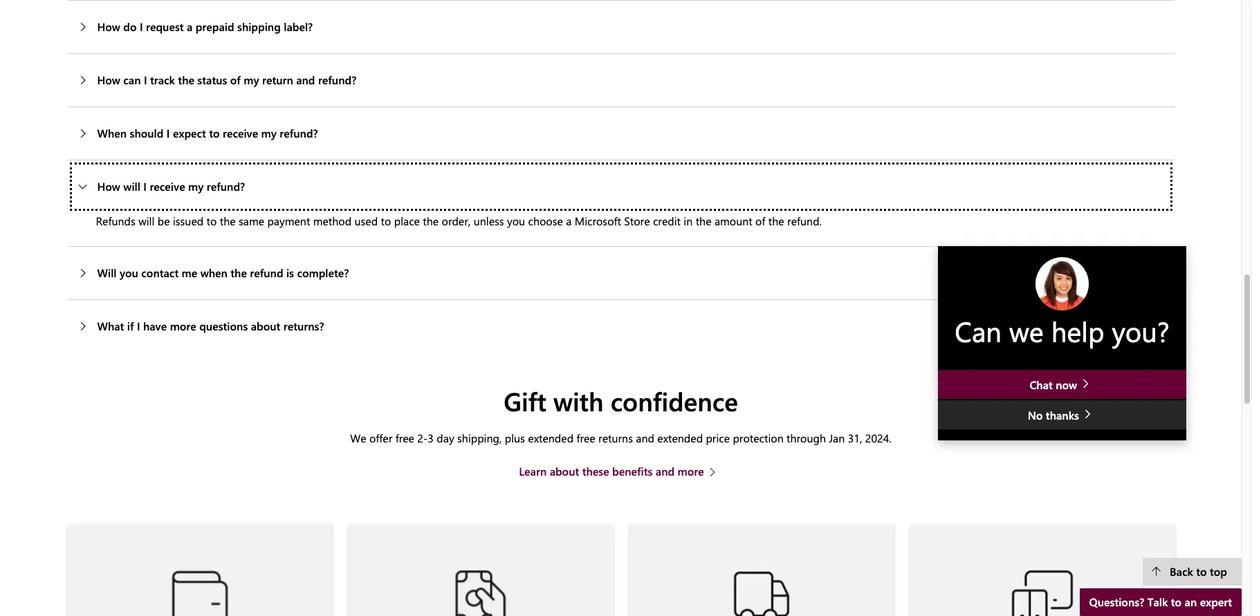 Task type: vqa. For each thing, say whether or not it's contained in the screenshot.
the bottommost a
yes



Task type: locate. For each thing, give the bounding box(es) containing it.
receive up be
[[150, 179, 185, 194]]

when should i expect to receive my refund? button
[[67, 107, 1175, 160]]

will you contact me when the refund is complete? button
[[67, 247, 1175, 300]]

0 vertical spatial of
[[230, 73, 241, 87]]

my left return
[[244, 73, 259, 87]]

about
[[251, 319, 281, 333], [550, 465, 580, 479]]

i right if
[[137, 319, 140, 333]]

1 vertical spatial receive
[[150, 179, 185, 194]]

to right used
[[381, 214, 391, 228]]

and inside dropdown button
[[296, 73, 315, 87]]

0 horizontal spatial and
[[296, 73, 315, 87]]

protection
[[733, 431, 784, 446]]

request
[[146, 19, 184, 34]]

return
[[262, 73, 293, 87]]

0 horizontal spatial about
[[251, 319, 281, 333]]

will up refunds
[[123, 179, 140, 194]]

i inside dropdown button
[[144, 179, 147, 194]]

will you contact me when the refund is complete?
[[97, 266, 349, 280]]

will
[[123, 179, 140, 194], [139, 214, 155, 228]]

questions
[[199, 319, 248, 333]]

and right return
[[296, 73, 315, 87]]

refund? down return
[[280, 126, 318, 140]]

label?
[[284, 19, 313, 34]]

1 vertical spatial about
[[550, 465, 580, 479]]

a right request
[[187, 19, 193, 34]]

the left refund.
[[769, 214, 785, 228]]

1 vertical spatial will
[[139, 214, 155, 228]]

1 horizontal spatial you
[[507, 214, 525, 228]]

refund.
[[788, 214, 822, 228]]

learn
[[519, 465, 547, 479]]

will
[[97, 266, 117, 280]]

place
[[394, 214, 420, 228]]

0 vertical spatial how
[[97, 19, 120, 34]]

about left the returns? at the left bottom of the page
[[251, 319, 281, 333]]

how
[[97, 19, 120, 34], [97, 73, 120, 87], [97, 179, 120, 194]]

a right choose
[[566, 214, 572, 228]]

i inside "dropdown button"
[[167, 126, 170, 140]]

0 horizontal spatial extended
[[528, 431, 574, 446]]

refund? right return
[[318, 73, 357, 87]]

i for request
[[140, 19, 143, 34]]

0 horizontal spatial you
[[120, 266, 138, 280]]

1 horizontal spatial my
[[244, 73, 259, 87]]

receive right 'expect'
[[223, 126, 258, 140]]

0 horizontal spatial receive
[[150, 179, 185, 194]]

refund? up same
[[207, 179, 245, 194]]

how can i track the status of my return and refund? button
[[67, 54, 1175, 106]]

refund?
[[318, 73, 357, 87], [280, 126, 318, 140], [207, 179, 245, 194]]

0 vertical spatial and
[[296, 73, 315, 87]]

store
[[625, 214, 650, 228]]

chat now
[[1030, 379, 1081, 393]]

and
[[296, 73, 315, 87], [636, 431, 655, 446], [656, 465, 675, 479]]

to inside "dropdown button"
[[209, 126, 220, 140]]

top
[[1211, 565, 1228, 579]]

the right track
[[178, 73, 194, 87]]

1 vertical spatial refund?
[[280, 126, 318, 140]]

in
[[684, 214, 693, 228]]

2 horizontal spatial my
[[261, 126, 277, 140]]

1 vertical spatial of
[[756, 214, 766, 228]]

1 vertical spatial my
[[261, 126, 277, 140]]

and right returns
[[636, 431, 655, 446]]

my up issued at the top left of page
[[188, 179, 204, 194]]

0 vertical spatial receive
[[223, 126, 258, 140]]

1 how from the top
[[97, 19, 120, 34]]

the right when
[[231, 266, 247, 280]]

2 vertical spatial refund?
[[207, 179, 245, 194]]

1 vertical spatial how
[[97, 73, 120, 87]]

more right have at left bottom
[[170, 319, 196, 333]]

you right will
[[120, 266, 138, 280]]

1 vertical spatial and
[[636, 431, 655, 446]]

payment
[[267, 214, 310, 228]]

refund
[[250, 266, 283, 280]]

1 horizontal spatial extended
[[658, 431, 703, 446]]

about left these
[[550, 465, 580, 479]]

refunds
[[96, 214, 136, 228]]

2 vertical spatial and
[[656, 465, 675, 479]]

of right status
[[230, 73, 241, 87]]

thanks
[[1047, 409, 1080, 423]]

we
[[1010, 313, 1044, 350]]

1 horizontal spatial receive
[[223, 126, 258, 140]]

of inside dropdown button
[[230, 73, 241, 87]]

how up refunds
[[97, 179, 120, 194]]

0 horizontal spatial free
[[396, 431, 415, 446]]

prepaid
[[196, 19, 234, 34]]

free
[[396, 431, 415, 446], [577, 431, 596, 446]]

no thanks button
[[939, 401, 1187, 430]]

to right 'expect'
[[209, 126, 220, 140]]

2 vertical spatial how
[[97, 179, 120, 194]]

free left 2-
[[396, 431, 415, 446]]

i right 'do' on the left top of the page
[[140, 19, 143, 34]]

will inside dropdown button
[[123, 179, 140, 194]]

refund? inside dropdown button
[[318, 73, 357, 87]]

expert
[[1201, 595, 1233, 610]]

0 horizontal spatial my
[[188, 179, 204, 194]]

when
[[200, 266, 228, 280]]

0 vertical spatial refund?
[[318, 73, 357, 87]]

if
[[127, 319, 134, 333]]

amount
[[715, 214, 753, 228]]

we offer free 2-3 day shipping, plus extended free returns and extended price protection through jan 31, 2024.
[[350, 431, 892, 446]]

will for how
[[123, 179, 140, 194]]

a
[[187, 19, 193, 34], [566, 214, 572, 228]]

3 how from the top
[[97, 179, 120, 194]]

used
[[355, 214, 378, 228]]

1 horizontal spatial of
[[756, 214, 766, 228]]

2 horizontal spatial and
[[656, 465, 675, 479]]

31,
[[848, 431, 863, 446]]

can
[[123, 73, 141, 87]]

0 horizontal spatial a
[[187, 19, 193, 34]]

will left be
[[139, 214, 155, 228]]

be
[[158, 214, 170, 228]]

1 free from the left
[[396, 431, 415, 446]]

help
[[1052, 313, 1105, 350]]

i
[[140, 19, 143, 34], [144, 73, 147, 87], [167, 126, 170, 140], [144, 179, 147, 194], [137, 319, 140, 333]]

0 horizontal spatial of
[[230, 73, 241, 87]]

extended right the plus at the left
[[528, 431, 574, 446]]

1 horizontal spatial and
[[636, 431, 655, 446]]

how left 'do' on the left top of the page
[[97, 19, 120, 34]]

complete?
[[297, 266, 349, 280]]

0 horizontal spatial more
[[170, 319, 196, 333]]

you right unless
[[507, 214, 525, 228]]

returns?
[[284, 319, 324, 333]]

you inside will you contact me when the refund is complete? dropdown button
[[120, 266, 138, 280]]

to
[[209, 126, 220, 140], [207, 214, 217, 228], [381, 214, 391, 228], [1197, 565, 1208, 579], [1172, 595, 1182, 610]]

the
[[178, 73, 194, 87], [220, 214, 236, 228], [423, 214, 439, 228], [696, 214, 712, 228], [769, 214, 785, 228], [231, 266, 247, 280]]

credit
[[653, 214, 681, 228]]

0 vertical spatial my
[[244, 73, 259, 87]]

will for refunds
[[139, 214, 155, 228]]

1 horizontal spatial more
[[678, 465, 704, 479]]

1 vertical spatial you
[[120, 266, 138, 280]]

no
[[1028, 409, 1043, 423]]

contact
[[141, 266, 179, 280]]

2 extended from the left
[[658, 431, 703, 446]]

2-
[[418, 431, 428, 446]]

of right 'amount'
[[756, 214, 766, 228]]

0 vertical spatial a
[[187, 19, 193, 34]]

how do i request a prepaid shipping label?
[[97, 19, 313, 34]]

2 vertical spatial my
[[188, 179, 204, 194]]

1 vertical spatial a
[[566, 214, 572, 228]]

to right issued at the top left of page
[[207, 214, 217, 228]]

no thanks
[[1028, 409, 1083, 423]]

how inside dropdown button
[[97, 179, 120, 194]]

how for how do i request a prepaid shipping label?
[[97, 19, 120, 34]]

a inside dropdown button
[[187, 19, 193, 34]]

i down the should
[[144, 179, 147, 194]]

0 vertical spatial will
[[123, 179, 140, 194]]

these
[[583, 465, 610, 479]]

of
[[230, 73, 241, 87], [756, 214, 766, 228]]

how will i receive my refund?
[[97, 179, 245, 194]]

to left an
[[1172, 595, 1182, 610]]

2 how from the top
[[97, 73, 120, 87]]

i right 'can'
[[144, 73, 147, 87]]

my
[[244, 73, 259, 87], [261, 126, 277, 140], [188, 179, 204, 194]]

my down return
[[261, 126, 277, 140]]

and right benefits
[[656, 465, 675, 479]]

what
[[97, 319, 124, 333]]

0 vertical spatial about
[[251, 319, 281, 333]]

plus
[[505, 431, 525, 446]]

how left 'can'
[[97, 73, 120, 87]]

you
[[507, 214, 525, 228], [120, 266, 138, 280]]

receive
[[223, 126, 258, 140], [150, 179, 185, 194]]

3
[[428, 431, 434, 446]]

do
[[123, 19, 137, 34]]

i left 'expect'
[[167, 126, 170, 140]]

i for expect
[[167, 126, 170, 140]]

1 horizontal spatial free
[[577, 431, 596, 446]]

extended left price
[[658, 431, 703, 446]]

can
[[955, 313, 1002, 350]]

more right benefits
[[678, 465, 704, 479]]

questions? talk to an expert
[[1090, 595, 1233, 610]]

issued
[[173, 214, 204, 228]]

receive inside dropdown button
[[150, 179, 185, 194]]

talk
[[1148, 595, 1169, 610]]

i for receive
[[144, 179, 147, 194]]

free left returns
[[577, 431, 596, 446]]

0 vertical spatial more
[[170, 319, 196, 333]]



Task type: describe. For each thing, give the bounding box(es) containing it.
1 extended from the left
[[528, 431, 574, 446]]

choose
[[529, 214, 563, 228]]

when
[[97, 126, 127, 140]]

through
[[787, 431, 827, 446]]

2024.
[[866, 431, 892, 446]]

1 horizontal spatial a
[[566, 214, 572, 228]]

my inside dropdown button
[[244, 73, 259, 87]]

0 vertical spatial you
[[507, 214, 525, 228]]

my inside dropdown button
[[188, 179, 204, 194]]

microsoft
[[575, 214, 622, 228]]

learn about these benefits and more link
[[519, 464, 723, 480]]

the right the place
[[423, 214, 439, 228]]

how for how can i track the status of my return and refund?
[[97, 73, 120, 87]]

returns
[[599, 431, 633, 446]]

about inside dropdown button
[[251, 319, 281, 333]]

an
[[1185, 595, 1198, 610]]

chat now button
[[939, 371, 1187, 400]]

shipping
[[237, 19, 281, 34]]

unless
[[474, 214, 504, 228]]

shipping,
[[458, 431, 502, 446]]

same
[[239, 214, 264, 228]]

price
[[706, 431, 730, 446]]

benefits
[[613, 465, 653, 479]]

day
[[437, 431, 455, 446]]

back to top
[[1170, 565, 1228, 579]]

can we help you?
[[955, 313, 1170, 350]]

refund? inside dropdown button
[[207, 179, 245, 194]]

back
[[1170, 565, 1194, 579]]

what if i have more questions about returns?
[[97, 319, 324, 333]]

confidence
[[611, 384, 738, 418]]

to left top
[[1197, 565, 1208, 579]]

method
[[313, 214, 352, 228]]

jan
[[830, 431, 845, 446]]

should
[[130, 126, 164, 140]]

with
[[554, 384, 604, 418]]

to inside dropdown button
[[1172, 595, 1182, 610]]

chat
[[1030, 379, 1053, 393]]

how for how will i receive my refund?
[[97, 179, 120, 194]]

receive inside "dropdown button"
[[223, 126, 258, 140]]

i for have
[[137, 319, 140, 333]]

refund? inside "dropdown button"
[[280, 126, 318, 140]]

more inside dropdown button
[[170, 319, 196, 333]]

gift
[[504, 384, 547, 418]]

order,
[[442, 214, 471, 228]]

is
[[287, 266, 294, 280]]

questions? talk to an expert button
[[1080, 589, 1242, 617]]

how will i receive my refund? button
[[67, 160, 1175, 213]]

status
[[198, 73, 227, 87]]

i for track
[[144, 73, 147, 87]]

my inside "dropdown button"
[[261, 126, 277, 140]]

expect
[[173, 126, 206, 140]]

offer
[[370, 431, 393, 446]]

1 vertical spatial more
[[678, 465, 704, 479]]

have
[[143, 319, 167, 333]]

how do i request a prepaid shipping label? button
[[67, 1, 1175, 53]]

me
[[182, 266, 197, 280]]

refunds will be issued to the same payment method used to place the order, unless you choose a microsoft store credit in the amount of the refund.
[[96, 214, 822, 228]]

how can i track the status of my return and refund?
[[97, 73, 357, 87]]

1 horizontal spatial about
[[550, 465, 580, 479]]

what if i have more questions about returns? button
[[67, 300, 1175, 353]]

the inside will you contact me when the refund is complete? dropdown button
[[231, 266, 247, 280]]

the inside how can i track the status of my return and refund? dropdown button
[[178, 73, 194, 87]]

track
[[150, 73, 175, 87]]

the left same
[[220, 214, 236, 228]]

2 free from the left
[[577, 431, 596, 446]]

questions?
[[1090, 595, 1145, 610]]

the right in
[[696, 214, 712, 228]]

learn about these benefits and more
[[519, 465, 704, 479]]

when should i expect to receive my refund?
[[97, 126, 318, 140]]

we
[[350, 431, 367, 446]]

now
[[1056, 379, 1078, 393]]

back to top link
[[1143, 559, 1242, 586]]

you?
[[1113, 313, 1170, 350]]

gift with confidence
[[504, 384, 738, 418]]



